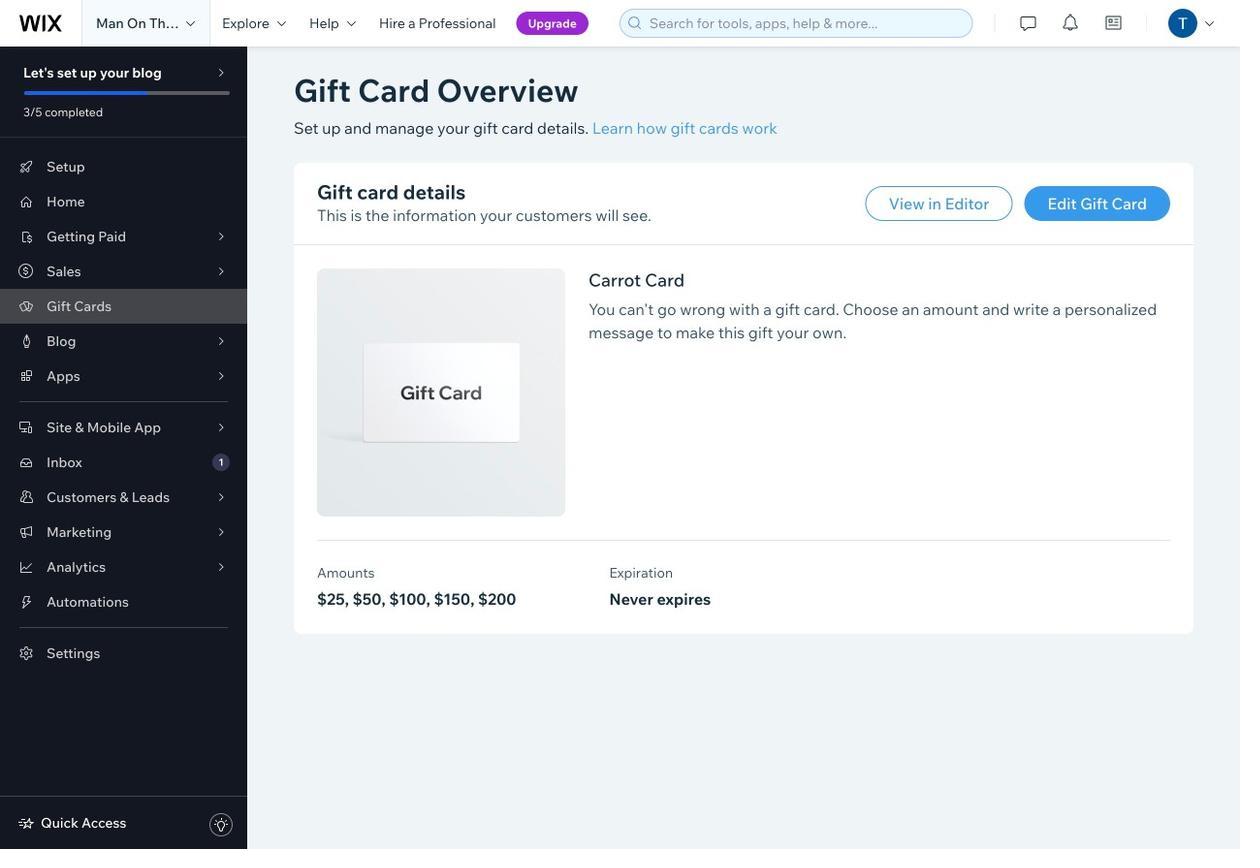 Task type: vqa. For each thing, say whether or not it's contained in the screenshot.
the Describe your business here. What makes it great? Use short catchy text to tell people what you do or offer. text box
no



Task type: describe. For each thing, give the bounding box(es) containing it.
sidebar element
[[0, 47, 247, 849]]

Search for tools, apps, help & more... field
[[644, 10, 966, 37]]



